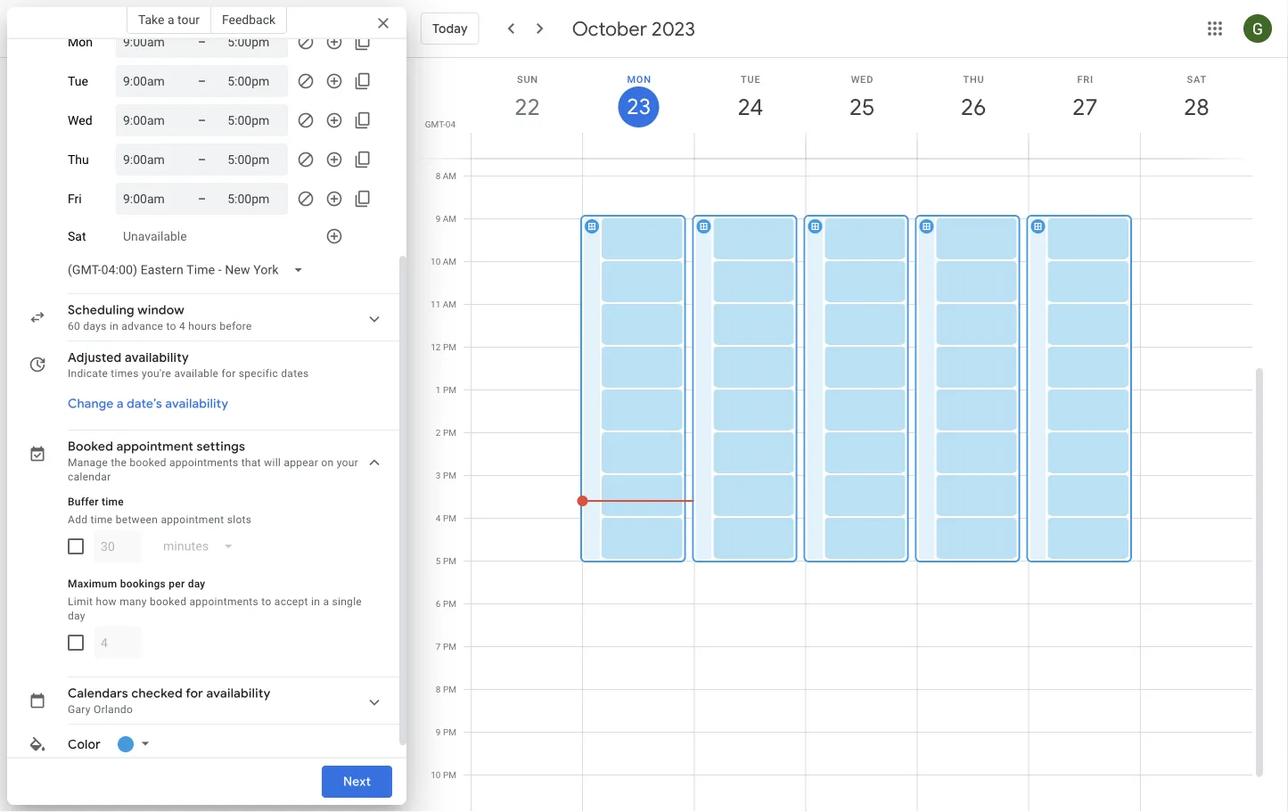 Task type: vqa. For each thing, say whether or not it's contained in the screenshot.


Task type: describe. For each thing, give the bounding box(es) containing it.
maximum
[[68, 578, 117, 590]]

fri for fri
[[68, 192, 82, 206]]

thursday, october 26 element
[[954, 87, 995, 128]]

– for mon
[[198, 34, 206, 49]]

thu for thu 26
[[964, 74, 985, 85]]

Start time on Thursdays text field
[[123, 149, 177, 170]]

indicate
[[68, 367, 108, 380]]

before
[[220, 320, 252, 333]]

a for take
[[168, 12, 174, 27]]

color
[[68, 737, 101, 753]]

3
[[436, 470, 441, 481]]

booked inside the booked appointment settings manage the booked appointments that will appear on your calendar
[[130, 457, 167, 469]]

24
[[737, 92, 762, 122]]

take a tour button
[[127, 5, 211, 34]]

3 pm
[[436, 470, 457, 481]]

pm for 12 pm
[[443, 342, 457, 353]]

between
[[116, 514, 158, 526]]

26 column header
[[917, 58, 1030, 158]]

2023
[[652, 16, 696, 41]]

bookings
[[120, 578, 166, 590]]

appear
[[284, 457, 319, 469]]

2
[[436, 428, 441, 438]]

– for thu
[[198, 152, 206, 167]]

sun 22
[[514, 74, 539, 122]]

gmt-04
[[425, 119, 456, 129]]

wed for wed
[[68, 113, 92, 128]]

grid containing 22
[[414, 58, 1267, 813]]

unavailable
[[123, 229, 187, 244]]

End time on Fridays text field
[[228, 188, 281, 210]]

take
[[138, 12, 165, 27]]

window
[[138, 302, 184, 318]]

End time on Thursdays text field
[[228, 149, 281, 170]]

27
[[1072, 92, 1097, 122]]

manage
[[68, 457, 108, 469]]

date's
[[127, 396, 162, 412]]

advance
[[122, 320, 163, 333]]

22
[[514, 92, 539, 122]]

many
[[120, 596, 147, 608]]

your
[[337, 457, 359, 469]]

calendars checked for availability gary orlando
[[68, 686, 271, 716]]

change a date's availability
[[68, 396, 228, 412]]

– for wed
[[198, 113, 206, 128]]

adjusted availability indicate times you're available for specific dates
[[68, 350, 309, 380]]

1 pm
[[436, 385, 457, 396]]

saturday, october 28 element
[[1177, 87, 1218, 128]]

specific
[[239, 367, 278, 380]]

7 pm
[[436, 642, 457, 652]]

wed for wed 25
[[851, 74, 874, 85]]

2 pm
[[436, 428, 457, 438]]

Start time on Wednesdays text field
[[123, 110, 177, 131]]

per
[[169, 578, 185, 590]]

pm for 9 pm
[[443, 727, 457, 738]]

am for 9 am
[[443, 214, 457, 224]]

pm for 2 pm
[[443, 428, 457, 438]]

pm for 10 pm
[[443, 770, 457, 781]]

9 am
[[436, 214, 457, 224]]

4 inside grid
[[436, 513, 441, 524]]

8 pm
[[436, 685, 457, 695]]

25 column header
[[806, 58, 918, 158]]

sun
[[517, 74, 539, 85]]

28 column header
[[1141, 58, 1253, 158]]

Start time on Mondays text field
[[123, 31, 177, 53]]

6
[[436, 599, 441, 610]]

Maximum bookings per day number field
[[101, 627, 135, 659]]

monday, october 23, today element
[[619, 87, 660, 128]]

End time on Mondays text field
[[228, 31, 281, 53]]

Start time on Tuesdays text field
[[123, 70, 177, 92]]

to inside maximum bookings per day limit how many booked appointments to accept in a single day
[[262, 596, 272, 608]]

wednesday, october 25 element
[[842, 87, 883, 128]]

single
[[332, 596, 362, 608]]

5
[[436, 556, 441, 567]]

that
[[241, 457, 261, 469]]

limit
[[68, 596, 93, 608]]

23 column header
[[583, 58, 695, 158]]

End time on Tuesdays text field
[[228, 70, 281, 92]]

sat for sat
[[68, 229, 86, 244]]

scheduling window 60 days in advance to 4 hours before
[[68, 302, 252, 333]]

buffer
[[68, 496, 99, 508]]

9 pm
[[436, 727, 457, 738]]

sat for sat 28
[[1188, 74, 1208, 85]]

sat 28
[[1183, 74, 1209, 122]]

26
[[960, 92, 986, 122]]

04
[[446, 119, 456, 129]]

fri 27
[[1072, 74, 1097, 122]]

calendars
[[68, 686, 128, 702]]

a for change
[[117, 396, 124, 412]]

9 for 9 pm
[[436, 727, 441, 738]]

11 am
[[431, 299, 457, 310]]

– for fri
[[198, 191, 206, 206]]

12 pm
[[431, 342, 457, 353]]

0 vertical spatial time
[[102, 496, 124, 508]]

availability for date's
[[165, 396, 228, 412]]

mon 23
[[626, 74, 652, 121]]

buffer time add time between appointment slots
[[68, 496, 252, 526]]

for inside adjusted availability indicate times you're available for specific dates
[[222, 367, 236, 380]]

End time on Wednesdays text field
[[228, 110, 281, 131]]

pm for 3 pm
[[443, 470, 457, 481]]

change
[[68, 396, 114, 412]]

7
[[436, 642, 441, 652]]

thu 26
[[960, 74, 986, 122]]

friday, october 27 element
[[1065, 87, 1106, 128]]

available
[[174, 367, 219, 380]]

pm for 8 pm
[[443, 685, 457, 695]]

how
[[96, 596, 117, 608]]

Buffer time number field
[[101, 531, 135, 563]]

accept
[[275, 596, 308, 608]]

you're
[[142, 367, 171, 380]]

the
[[111, 457, 127, 469]]

am for 10 am
[[443, 256, 457, 267]]

change a date's availability button
[[61, 388, 236, 420]]

pm for 7 pm
[[443, 642, 457, 652]]

tuesday, october 24 element
[[730, 87, 771, 128]]

8 for 8 pm
[[436, 685, 441, 695]]

11
[[431, 299, 441, 310]]

10 am
[[431, 256, 457, 267]]

next button
[[322, 761, 392, 804]]

8 am
[[436, 171, 457, 182]]



Task type: locate. For each thing, give the bounding box(es) containing it.
0 vertical spatial for
[[222, 367, 236, 380]]

4 inside scheduling window 60 days in advance to 4 hours before
[[179, 320, 186, 333]]

mon for mon 23
[[627, 74, 652, 85]]

11 pm from the top
[[443, 770, 457, 781]]

– for tue
[[198, 74, 206, 88]]

scheduling
[[68, 302, 134, 318]]

pm right 12
[[443, 342, 457, 353]]

tue
[[741, 74, 761, 85], [68, 74, 88, 89]]

tue left "start time on tuesdays" text field
[[68, 74, 88, 89]]

1 vertical spatial sat
[[68, 229, 86, 244]]

pm right 1
[[443, 385, 457, 396]]

0 vertical spatial appointment
[[117, 439, 194, 455]]

1 vertical spatial wed
[[68, 113, 92, 128]]

availability inside adjusted availability indicate times you're available for specific dates
[[125, 350, 189, 366]]

to down window
[[166, 320, 176, 333]]

1 horizontal spatial to
[[262, 596, 272, 608]]

a left single
[[323, 596, 329, 608]]

0 vertical spatial appointments
[[169, 457, 239, 469]]

pm for 1 pm
[[443, 385, 457, 396]]

calendar
[[68, 471, 111, 483]]

in
[[110, 320, 119, 333], [311, 596, 320, 608]]

am up the 9 am
[[443, 171, 457, 182]]

28
[[1183, 92, 1209, 122]]

day down limit
[[68, 610, 85, 623]]

grid
[[414, 58, 1267, 813]]

availability inside 'button'
[[165, 396, 228, 412]]

1 vertical spatial thu
[[68, 152, 89, 167]]

0 horizontal spatial tue
[[68, 74, 88, 89]]

october
[[572, 16, 648, 41]]

1 8 from the top
[[436, 171, 441, 182]]

0 vertical spatial 8
[[436, 171, 441, 182]]

None field
[[61, 254, 318, 286]]

booked appointment settings manage the booked appointments that will appear on your calendar
[[68, 439, 359, 483]]

1 horizontal spatial wed
[[851, 74, 874, 85]]

0 vertical spatial 10
[[431, 256, 441, 267]]

0 horizontal spatial fri
[[68, 192, 82, 206]]

to inside scheduling window 60 days in advance to 4 hours before
[[166, 320, 176, 333]]

on
[[321, 457, 334, 469]]

25
[[849, 92, 874, 122]]

10 for 10 am
[[431, 256, 441, 267]]

wed 25
[[849, 74, 874, 122]]

am down the 9 am
[[443, 256, 457, 267]]

sat
[[1188, 74, 1208, 85], [68, 229, 86, 244]]

24 column header
[[694, 58, 807, 158]]

2 – from the top
[[198, 74, 206, 88]]

availability right checked
[[207, 686, 271, 702]]

9 up 10 pm
[[436, 727, 441, 738]]

3 – from the top
[[198, 113, 206, 128]]

wed left the start time on wednesdays text field
[[68, 113, 92, 128]]

4 pm
[[436, 513, 457, 524]]

availability inside calendars checked for availability gary orlando
[[207, 686, 271, 702]]

3 am from the top
[[443, 256, 457, 267]]

gmt-
[[425, 119, 446, 129]]

0 vertical spatial in
[[110, 320, 119, 333]]

fri for fri 27
[[1078, 74, 1094, 85]]

8 pm from the top
[[443, 642, 457, 652]]

time right "buffer"
[[102, 496, 124, 508]]

1 vertical spatial time
[[91, 514, 113, 526]]

appointment left the slots
[[161, 514, 224, 526]]

availability for for
[[207, 686, 271, 702]]

9
[[436, 214, 441, 224], [436, 727, 441, 738]]

thu up thursday, october 26 element
[[964, 74, 985, 85]]

27 column header
[[1029, 58, 1142, 158]]

time right add
[[91, 514, 113, 526]]

pm right 7
[[443, 642, 457, 652]]

1 vertical spatial to
[[262, 596, 272, 608]]

60
[[68, 320, 80, 333]]

22 column header
[[471, 58, 583, 158]]

1 tue from the left
[[741, 74, 761, 85]]

– right the start time on wednesdays text field
[[198, 113, 206, 128]]

1 horizontal spatial tue
[[741, 74, 761, 85]]

pm for 6 pm
[[443, 599, 457, 610]]

in inside scheduling window 60 days in advance to 4 hours before
[[110, 320, 119, 333]]

0 vertical spatial availability
[[125, 350, 189, 366]]

october 2023
[[572, 16, 696, 41]]

tour
[[177, 12, 200, 27]]

in right accept
[[311, 596, 320, 608]]

for
[[222, 367, 236, 380], [186, 686, 203, 702]]

0 vertical spatial wed
[[851, 74, 874, 85]]

0 horizontal spatial 4
[[179, 320, 186, 333]]

1 horizontal spatial day
[[188, 578, 206, 590]]

tue for tue 24
[[741, 74, 761, 85]]

feedback button
[[211, 5, 287, 34]]

1 horizontal spatial 4
[[436, 513, 441, 524]]

appointment inside the booked appointment settings manage the booked appointments that will appear on your calendar
[[117, 439, 194, 455]]

thu inside thu 26
[[964, 74, 985, 85]]

1 pm from the top
[[443, 342, 457, 353]]

1 vertical spatial booked
[[150, 596, 187, 608]]

wed
[[851, 74, 874, 85], [68, 113, 92, 128]]

1 vertical spatial 8
[[436, 685, 441, 695]]

checked
[[131, 686, 183, 702]]

pm for 4 pm
[[443, 513, 457, 524]]

settings
[[197, 439, 245, 455]]

0 horizontal spatial wed
[[68, 113, 92, 128]]

0 vertical spatial day
[[188, 578, 206, 590]]

mon up 23
[[627, 74, 652, 85]]

0 vertical spatial mon
[[68, 35, 93, 49]]

0 horizontal spatial a
[[117, 396, 124, 412]]

a inside button
[[168, 12, 174, 27]]

2 9 from the top
[[436, 727, 441, 738]]

1 vertical spatial appointments
[[190, 596, 259, 608]]

wed up wednesday, october 25 element at top
[[851, 74, 874, 85]]

tue 24
[[737, 74, 762, 122]]

booked
[[130, 457, 167, 469], [150, 596, 187, 608]]

1 vertical spatial availability
[[165, 396, 228, 412]]

2 am from the top
[[443, 214, 457, 224]]

pm right 2 at the left bottom
[[443, 428, 457, 438]]

0 horizontal spatial day
[[68, 610, 85, 623]]

– left end time on thursdays 'text box'
[[198, 152, 206, 167]]

5 – from the top
[[198, 191, 206, 206]]

am for 8 am
[[443, 171, 457, 182]]

sat up scheduling
[[68, 229, 86, 244]]

appointment inside buffer time add time between appointment slots
[[161, 514, 224, 526]]

appointments left accept
[[190, 596, 259, 608]]

appointments inside maximum bookings per day limit how many booked appointments to accept in a single day
[[190, 596, 259, 608]]

pm
[[443, 342, 457, 353], [443, 385, 457, 396], [443, 428, 457, 438], [443, 470, 457, 481], [443, 513, 457, 524], [443, 556, 457, 567], [443, 599, 457, 610], [443, 642, 457, 652], [443, 685, 457, 695], [443, 727, 457, 738], [443, 770, 457, 781]]

– right "start time on tuesdays" text field
[[198, 74, 206, 88]]

in right the days
[[110, 320, 119, 333]]

mon left start time on mondays text box
[[68, 35, 93, 49]]

9 for 9 am
[[436, 214, 441, 224]]

0 horizontal spatial thu
[[68, 152, 89, 167]]

1 vertical spatial fri
[[68, 192, 82, 206]]

fri left start time on fridays text field
[[68, 192, 82, 206]]

4
[[179, 320, 186, 333], [436, 513, 441, 524]]

thu left start time on thursdays text box at the left of the page
[[68, 152, 89, 167]]

booked down per
[[150, 596, 187, 608]]

take a tour
[[138, 12, 200, 27]]

1 – from the top
[[198, 34, 206, 49]]

3 pm from the top
[[443, 428, 457, 438]]

for inside calendars checked for availability gary orlando
[[186, 686, 203, 702]]

Start time on Fridays text field
[[123, 188, 177, 210]]

10 pm
[[431, 770, 457, 781]]

2 8 from the top
[[436, 685, 441, 695]]

1 horizontal spatial sat
[[1188, 74, 1208, 85]]

am down the 8 am
[[443, 214, 457, 224]]

4 pm from the top
[[443, 470, 457, 481]]

in inside maximum bookings per day limit how many booked appointments to accept in a single day
[[311, 596, 320, 608]]

pm down 3 pm
[[443, 513, 457, 524]]

10 for 10 pm
[[431, 770, 441, 781]]

1 vertical spatial 9
[[436, 727, 441, 738]]

for left specific
[[222, 367, 236, 380]]

a inside maximum bookings per day limit how many booked appointments to accept in a single day
[[323, 596, 329, 608]]

0 horizontal spatial sat
[[68, 229, 86, 244]]

am
[[443, 171, 457, 182], [443, 214, 457, 224], [443, 256, 457, 267], [443, 299, 457, 310]]

1 vertical spatial 4
[[436, 513, 441, 524]]

2 vertical spatial a
[[323, 596, 329, 608]]

1 vertical spatial for
[[186, 686, 203, 702]]

appointment up the
[[117, 439, 194, 455]]

10 up 11 on the left top of page
[[431, 256, 441, 267]]

next
[[343, 774, 371, 790]]

9 up the 10 am
[[436, 214, 441, 224]]

to left accept
[[262, 596, 272, 608]]

1 horizontal spatial thu
[[964, 74, 985, 85]]

1 vertical spatial a
[[117, 396, 124, 412]]

1 vertical spatial in
[[311, 596, 320, 608]]

mon for mon
[[68, 35, 93, 49]]

6 pm from the top
[[443, 556, 457, 567]]

0 vertical spatial booked
[[130, 457, 167, 469]]

0 horizontal spatial for
[[186, 686, 203, 702]]

a left date's
[[117, 396, 124, 412]]

mon inside mon 23
[[627, 74, 652, 85]]

4 left hours
[[179, 320, 186, 333]]

sunday, october 22 element
[[507, 87, 548, 128]]

a inside 'button'
[[117, 396, 124, 412]]

0 horizontal spatial in
[[110, 320, 119, 333]]

to
[[166, 320, 176, 333], [262, 596, 272, 608]]

4 down 3 at the left of the page
[[436, 513, 441, 524]]

1 vertical spatial 10
[[431, 770, 441, 781]]

1 horizontal spatial fri
[[1078, 74, 1094, 85]]

– right start time on fridays text field
[[198, 191, 206, 206]]

5 pm from the top
[[443, 513, 457, 524]]

orlando
[[94, 704, 133, 716]]

1 am from the top
[[443, 171, 457, 182]]

pm right 6
[[443, 599, 457, 610]]

appointments
[[169, 457, 239, 469], [190, 596, 259, 608]]

2 10 from the top
[[431, 770, 441, 781]]

6 pm
[[436, 599, 457, 610]]

today button
[[421, 7, 480, 50]]

1 horizontal spatial for
[[222, 367, 236, 380]]

pm down the 7 pm
[[443, 685, 457, 695]]

appointments inside the booked appointment settings manage the booked appointments that will appear on your calendar
[[169, 457, 239, 469]]

availability down "available"
[[165, 396, 228, 412]]

dates
[[281, 367, 309, 380]]

availability up you're
[[125, 350, 189, 366]]

pm right 5
[[443, 556, 457, 567]]

0 vertical spatial to
[[166, 320, 176, 333]]

appointments down settings
[[169, 457, 239, 469]]

fri inside fri 27
[[1078, 74, 1094, 85]]

0 vertical spatial 9
[[436, 214, 441, 224]]

1 horizontal spatial a
[[168, 12, 174, 27]]

1 vertical spatial mon
[[627, 74, 652, 85]]

10 pm from the top
[[443, 727, 457, 738]]

a
[[168, 12, 174, 27], [117, 396, 124, 412], [323, 596, 329, 608]]

8 for 8 am
[[436, 171, 441, 182]]

booked right the
[[130, 457, 167, 469]]

1 10 from the top
[[431, 256, 441, 267]]

day right per
[[188, 578, 206, 590]]

0 vertical spatial thu
[[964, 74, 985, 85]]

8 down 7
[[436, 685, 441, 695]]

1 horizontal spatial mon
[[627, 74, 652, 85]]

fri up friday, october 27 element
[[1078, 74, 1094, 85]]

0 horizontal spatial mon
[[68, 35, 93, 49]]

sat inside sat 28
[[1188, 74, 1208, 85]]

for right checked
[[186, 686, 203, 702]]

tue for tue
[[68, 74, 88, 89]]

pm right 3 at the left of the page
[[443, 470, 457, 481]]

12
[[431, 342, 441, 353]]

am for 11 am
[[443, 299, 457, 310]]

4 – from the top
[[198, 152, 206, 167]]

0 vertical spatial fri
[[1078, 74, 1094, 85]]

pm down 8 pm
[[443, 727, 457, 738]]

4 am from the top
[[443, 299, 457, 310]]

0 horizontal spatial to
[[166, 320, 176, 333]]

add
[[68, 514, 88, 526]]

days
[[83, 320, 107, 333]]

tue inside tue 24
[[741, 74, 761, 85]]

feedback
[[222, 12, 276, 27]]

2 vertical spatial availability
[[207, 686, 271, 702]]

booked inside maximum bookings per day limit how many booked appointments to accept in a single day
[[150, 596, 187, 608]]

will
[[264, 457, 281, 469]]

10
[[431, 256, 441, 267], [431, 770, 441, 781]]

– down tour
[[198, 34, 206, 49]]

9 pm from the top
[[443, 685, 457, 695]]

0 vertical spatial a
[[168, 12, 174, 27]]

availability
[[125, 350, 189, 366], [165, 396, 228, 412], [207, 686, 271, 702]]

5 pm
[[436, 556, 457, 567]]

thu for thu
[[68, 152, 89, 167]]

thu
[[964, 74, 985, 85], [68, 152, 89, 167]]

1 horizontal spatial in
[[311, 596, 320, 608]]

1 vertical spatial day
[[68, 610, 85, 623]]

1 vertical spatial appointment
[[161, 514, 224, 526]]

pm down 9 pm
[[443, 770, 457, 781]]

1 9 from the top
[[436, 214, 441, 224]]

fri
[[1078, 74, 1094, 85], [68, 192, 82, 206]]

pm for 5 pm
[[443, 556, 457, 567]]

maximum bookings per day limit how many booked appointments to accept in a single day
[[68, 578, 362, 623]]

0 vertical spatial sat
[[1188, 74, 1208, 85]]

tue up tuesday, october 24 element
[[741, 74, 761, 85]]

1
[[436, 385, 441, 396]]

2 horizontal spatial a
[[323, 596, 329, 608]]

hours
[[188, 320, 217, 333]]

slots
[[227, 514, 252, 526]]

a left tour
[[168, 12, 174, 27]]

am right 11 on the left top of page
[[443, 299, 457, 310]]

8 up the 9 am
[[436, 171, 441, 182]]

booked
[[68, 439, 113, 455]]

gary
[[68, 704, 91, 716]]

8
[[436, 171, 441, 182], [436, 685, 441, 695]]

0 vertical spatial 4
[[179, 320, 186, 333]]

sat up saturday, october 28 element
[[1188, 74, 1208, 85]]

mon
[[68, 35, 93, 49], [627, 74, 652, 85]]

wed inside wed 25
[[851, 74, 874, 85]]

23
[[626, 93, 650, 121]]

7 pm from the top
[[443, 599, 457, 610]]

today
[[433, 21, 468, 37]]

10 down 9 pm
[[431, 770, 441, 781]]

2 pm from the top
[[443, 385, 457, 396]]

2 tue from the left
[[68, 74, 88, 89]]



